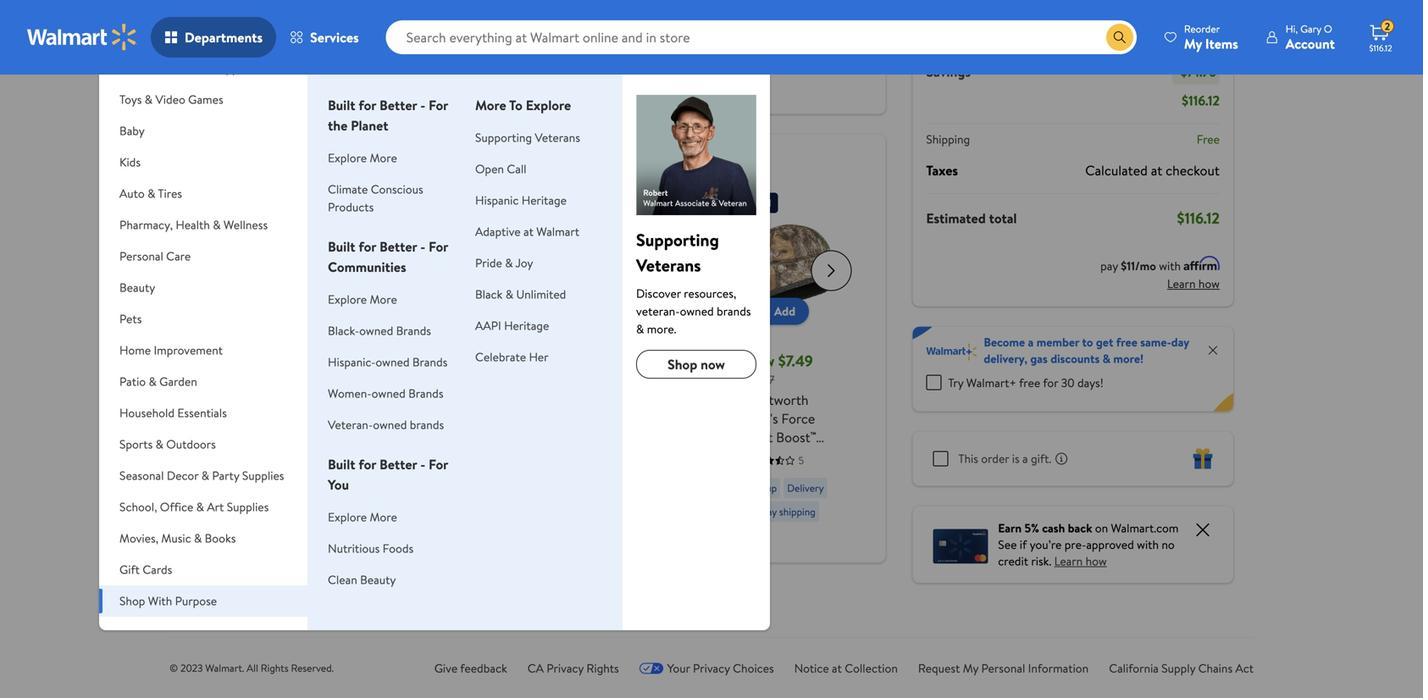 Task type: describe. For each thing, give the bounding box(es) containing it.
black inside now $349.00 $499.00 $349.00/ca xbox series x video game console, black
[[406, 443, 437, 461]]

notice
[[795, 660, 829, 677]]

supply
[[1162, 660, 1196, 677]]

veterans for supporting veterans
[[535, 129, 580, 146]]

day inside now $16.98 group
[[626, 475, 641, 489]]

veteran-owned brands
[[328, 417, 444, 433]]

walmart.com
[[1111, 520, 1179, 536]]

0 vertical spatial how
[[1199, 275, 1220, 292]]

school, office & art supplies button
[[99, 492, 308, 523]]

cards
[[143, 561, 172, 578]]

more left deals
[[247, 155, 282, 176]]

Try Walmart+ free for 30 days! checkbox
[[927, 375, 942, 390]]

brands inside supporting veterans discover resources, veteran-owned brands & more.
[[717, 303, 751, 319]]

built for the
[[328, 96, 356, 114]]

force
[[782, 409, 815, 428]]

built for you
[[328, 455, 356, 474]]

shop with purpose button
[[99, 586, 308, 617]]

pride
[[475, 255, 502, 271]]

for for built for better - for you
[[359, 455, 376, 474]]

account
[[1286, 34, 1336, 53]]

explore for built for better - for you
[[328, 509, 367, 525]]

kids
[[120, 154, 141, 170]]

ca privacy rights
[[528, 660, 619, 677]]

ca
[[528, 660, 544, 677]]

add button for now $16.98
[[616, 298, 678, 325]]

personal care button
[[99, 241, 308, 272]]

& inside school, office & art supplies dropdown button
[[196, 499, 204, 515]]

add inside now $16.98 group
[[643, 303, 665, 319]]

explore right to
[[526, 96, 571, 114]]

boost™
[[777, 428, 816, 447]]

home improvement
[[120, 342, 223, 358]]

5
[[799, 453, 804, 468]]

built for communities
[[328, 237, 356, 256]]

if
[[1020, 536, 1027, 553]]

try
[[949, 374, 964, 391]]

0 horizontal spatial rights
[[261, 661, 289, 675]]

2-day shipping inside now $16.98 group
[[617, 475, 680, 489]]

next slide for horizontalscrollerrecommendations list image
[[811, 250, 852, 291]]

open
[[475, 161, 504, 177]]

& inside become a member to get free same-day delivery, gas discounts & more!
[[1103, 350, 1111, 367]]

black-owned brands
[[328, 322, 431, 339]]

& inside movies, music & books dropdown button
[[194, 530, 202, 547]]

veteran-
[[636, 303, 680, 319]]

1 vertical spatial how
[[1086, 553, 1107, 569]]

home, furniture & appliances
[[120, 60, 273, 76]]

built for better - for communities
[[328, 237, 448, 276]]

1 vertical spatial learn
[[1055, 553, 1083, 569]]

foods
[[383, 540, 414, 557]]

celebrate
[[475, 349, 526, 365]]

day inside now $349.00 group
[[369, 496, 384, 510]]

planet
[[351, 116, 389, 135]]

shop for shop with purpose
[[120, 593, 145, 609]]

party
[[212, 467, 239, 484]]

home, furniture & appliances button
[[99, 53, 308, 84]]

& inside auto & tires dropdown button
[[148, 185, 155, 202]]

$7.49
[[779, 350, 813, 372]]

0 vertical spatial $116.12
[[1370, 42, 1393, 54]]

explore more for you
[[328, 509, 397, 525]]

2- inside now $16.98 group
[[617, 475, 626, 489]]

-$71.76
[[1176, 62, 1217, 81]]

books
[[205, 530, 236, 547]]

taxes
[[927, 161, 958, 180]]

$349.00
[[385, 350, 439, 372]]

snacks
[[614, 461, 653, 480]]

explore more link for communities
[[328, 291, 397, 308]]

hispanic
[[475, 192, 519, 208]]

edge®)
[[803, 465, 841, 484]]

purpose
[[175, 593, 217, 609]]

with inside chefman turbo fry stainless steel air fryer with basket divider, 8 quart
[[220, 447, 245, 465]]

$11/mo
[[1121, 258, 1157, 274]]

now for now $49.00
[[220, 350, 251, 372]]

supplies for school, office & art supplies
[[227, 499, 269, 515]]

beauty inside beauty dropdown button
[[120, 279, 155, 296]]

movies, music & books button
[[99, 523, 308, 554]]

Search search field
[[386, 20, 1137, 54]]

count
[[614, 499, 650, 517]]

learn more about gifting image
[[1055, 452, 1069, 466]]

climate conscious products link
[[328, 181, 423, 215]]

shop with purpose image
[[636, 95, 757, 215]]

now for now $349.00 $499.00 $349.00/ca xbox series x video game console, black
[[351, 350, 382, 372]]

household essentials
[[120, 405, 227, 421]]

veteran-
[[328, 417, 373, 433]]

shipping inside 'now $7.49' group
[[780, 505, 816, 519]]

now for now $7.49 $15.97 huntworth men's force heat boost™ lined beanie (realtree edge®)
[[745, 350, 775, 372]]

now $349.00 group
[[351, 186, 452, 520]]

affirm image
[[1184, 256, 1220, 270]]

This order is a gift. checkbox
[[933, 451, 949, 467]]

pride & joy link
[[475, 255, 533, 271]]

3+ day shipping up more to explore
[[486, 26, 554, 41]]

case
[[653, 499, 682, 517]]

xbox
[[351, 406, 380, 424]]

explore more for communities
[[328, 291, 397, 308]]

same-
[[1141, 334, 1172, 350]]

& inside sports & outdoors dropdown button
[[156, 436, 164, 453]]

adaptive
[[475, 223, 521, 240]]

'n
[[691, 424, 704, 443]]

pharmacy,
[[120, 217, 173, 233]]

1 vertical spatial a
[[1023, 450, 1028, 467]]

1 vertical spatial $116.12
[[1182, 91, 1220, 110]]

5%
[[1025, 520, 1040, 536]]

explore more link for the
[[328, 150, 397, 166]]

member
[[1037, 334, 1080, 350]]

- for built for better - for the planet
[[421, 96, 426, 114]]

now $49.00 group
[[220, 186, 321, 505]]

5676
[[406, 468, 427, 483]]

gift cards button
[[99, 554, 308, 586]]

game
[[389, 424, 424, 443]]

risk.
[[1032, 553, 1052, 569]]

o
[[1324, 22, 1333, 36]]

clean beauty link
[[328, 572, 396, 588]]

open call link
[[475, 161, 527, 177]]

dismiss capital one banner image
[[1193, 520, 1214, 540]]

now $348.00
[[482, 350, 572, 372]]

owned for veteran-owned brands
[[373, 417, 407, 433]]

shipping inside now $49.00 group
[[255, 481, 292, 495]]

try walmart+ free for 30 days!
[[949, 374, 1104, 391]]

her
[[529, 349, 549, 365]]

personal inside dropdown button
[[120, 248, 163, 264]]

now $7.49 group
[[745, 186, 845, 529]]

built for better - for the planet
[[328, 96, 448, 135]]

0 vertical spatial with
[[1159, 258, 1181, 274]]

pickup for 2-
[[355, 26, 384, 41]]

2023
[[181, 661, 203, 675]]

at for walmart
[[524, 223, 534, 240]]

fryer
[[274, 428, 305, 447]]

shipping inside now $349.00 group
[[386, 496, 423, 510]]

day inside now $49.00 group
[[238, 481, 253, 495]]

3+ inside now $349.00 group
[[355, 496, 366, 510]]

1 horizontal spatial rights
[[587, 660, 619, 677]]

climate
[[328, 181, 368, 197]]

adaptive at walmart link
[[475, 223, 580, 240]]

your privacy choices
[[668, 660, 774, 677]]

owned for black-owned brands
[[359, 322, 393, 339]]

delivery for 3+ day shipping
[[787, 481, 824, 495]]

free inside become a member to get free same-day delivery, gas discounts & more!
[[1117, 334, 1138, 350]]

shop now link
[[636, 350, 757, 379]]

joy
[[516, 255, 533, 271]]

more!
[[1114, 350, 1144, 367]]

aapi
[[475, 317, 501, 334]]

tires
[[158, 185, 182, 202]]

hispanic heritage link
[[475, 192, 567, 208]]

women-
[[328, 385, 372, 402]]

black-owned brands link
[[328, 322, 431, 339]]

0 horizontal spatial learn how
[[1055, 553, 1107, 569]]

fruit
[[667, 443, 695, 461]]

owned inside supporting veterans discover resources, veteran-owned brands & more.
[[680, 303, 714, 319]]

days!
[[1078, 374, 1104, 391]]

for for built for better - for communities
[[359, 237, 376, 256]]

supporting for supporting veterans
[[475, 129, 532, 146]]

search icon image
[[1113, 31, 1127, 44]]

walmart.
[[205, 661, 244, 675]]

my for personal
[[963, 660, 979, 677]]

explore more link for you
[[328, 509, 397, 525]]

essentials
[[177, 405, 227, 421]]

& up aapi heritage
[[506, 286, 514, 303]]

privacy for ca
[[547, 660, 584, 677]]

hi, gary o account
[[1286, 22, 1336, 53]]

series
[[384, 406, 419, 424]]

& inside supporting veterans discover resources, veteran-owned brands & more.
[[636, 321, 644, 337]]

x
[[422, 406, 430, 424]]

explore more for the
[[328, 150, 397, 166]]

school,
[[120, 499, 157, 515]]

music
[[161, 530, 191, 547]]

shop more deals
[[210, 155, 322, 176]]

Walmart Site-Wide search field
[[386, 20, 1137, 54]]

3+ inside 'now $7.49' group
[[748, 505, 760, 519]]

add to cart image for now $16.98 group
[[623, 301, 643, 322]]

0 vertical spatial learn
[[1168, 275, 1196, 292]]

3+ inside now $49.00 group
[[224, 481, 235, 495]]

add button inside now $348.00 group
[[485, 298, 547, 325]]

1 horizontal spatial beauty
[[360, 572, 396, 588]]



Task type: locate. For each thing, give the bounding box(es) containing it.
with inside "see if you're pre-approved with no credit risk."
[[1137, 536, 1159, 553]]

3 better from the top
[[380, 455, 417, 474]]

pickup up built for better - for the planet
[[355, 26, 384, 41]]

2 explore more link from the top
[[328, 291, 397, 308]]

pay
[[1101, 258, 1119, 274]]

for
[[359, 96, 376, 114], [359, 237, 376, 256], [1043, 374, 1059, 391], [359, 455, 376, 474]]

better for communities
[[380, 237, 417, 256]]

1 deal from the left
[[358, 196, 378, 210]]

shop left with in the bottom left of the page
[[120, 593, 145, 609]]

add to cart image inside now $349.00 group
[[361, 301, 381, 322]]

hispanic-owned brands link
[[328, 354, 448, 370]]

gifting image
[[1193, 449, 1214, 469]]

explore more up nutritious foods
[[328, 509, 397, 525]]

& left the party at the bottom left of page
[[201, 467, 209, 484]]

get
[[1097, 334, 1114, 350]]

services
[[310, 28, 359, 47]]

explore up climate
[[328, 150, 367, 166]]

learn down affirm icon
[[1168, 275, 1196, 292]]

add to cart image right 'resources,'
[[754, 301, 775, 322]]

for left pride
[[429, 237, 448, 256]]

3 explore more from the top
[[328, 509, 397, 525]]

pickup inside 'now $7.49' group
[[748, 481, 777, 495]]

1 horizontal spatial supporting
[[636, 228, 719, 252]]

shop for shop now
[[668, 355, 698, 374]]

shop inside dropdown button
[[120, 593, 145, 609]]

pets button
[[99, 303, 308, 335]]

add up black-owned brands
[[381, 303, 403, 319]]

privacy right ca
[[547, 660, 584, 677]]

estimated total
[[927, 209, 1017, 228]]

2 vertical spatial brands
[[409, 385, 444, 402]]

1 horizontal spatial veterans
[[636, 253, 701, 277]]

supporting inside supporting veterans discover resources, veteran-owned brands & more.
[[636, 228, 719, 252]]

free right the get
[[1117, 334, 1138, 350]]

& inside toys & video games dropdown button
[[145, 91, 153, 108]]

now for now $348.00
[[482, 350, 513, 372]]

3+ day shipping inside now $49.00 group
[[224, 481, 292, 495]]

explore more down communities
[[328, 291, 397, 308]]

services button
[[276, 17, 373, 58]]

1 horizontal spatial delivery
[[787, 481, 824, 495]]

- for built for better - for communities
[[421, 237, 426, 256]]

privacy right your
[[693, 660, 730, 677]]

video inside now $349.00 $499.00 $349.00/ca xbox series x video game console, black
[[351, 424, 386, 443]]

my inside reorder my items
[[1185, 34, 1203, 53]]

2 vertical spatial explore more link
[[328, 509, 397, 525]]

supporting veterans link
[[475, 129, 580, 146]]

2 add to cart image from the left
[[623, 301, 643, 322]]

1 vertical spatial for
[[429, 237, 448, 256]]

brands for women-owned brands
[[409, 385, 444, 402]]

heritage up walmart
[[522, 192, 567, 208]]

more for built for better - for you
[[370, 509, 397, 525]]

video
[[155, 91, 185, 108], [351, 424, 386, 443]]

3+ down (realtree
[[748, 505, 760, 519]]

0 horizontal spatial at
[[524, 223, 534, 240]]

0 horizontal spatial brands
[[410, 417, 444, 433]]

hispanic heritage
[[475, 192, 567, 208]]

add to cart image
[[361, 301, 381, 322], [754, 301, 775, 322]]

better up communities
[[380, 237, 417, 256]]

more for built for better - for communities
[[370, 291, 397, 308]]

for right 5676 at bottom left
[[429, 455, 448, 474]]

1 privacy from the left
[[547, 660, 584, 677]]

learn how link
[[1055, 553, 1107, 569]]

deal for now $16.98
[[620, 196, 640, 210]]

for up planet
[[359, 96, 376, 114]]

2 for from the top
[[429, 237, 448, 256]]

better down game
[[380, 455, 417, 474]]

deal for now $7.49
[[751, 196, 771, 210]]

privacy choices icon image
[[640, 662, 664, 674]]

more
[[475, 96, 507, 114], [370, 150, 397, 166], [247, 155, 282, 176], [370, 291, 397, 308], [370, 509, 397, 525]]

0 vertical spatial video
[[155, 91, 185, 108]]

0 vertical spatial explore more link
[[328, 150, 397, 166]]

my up '-$71.76'
[[1185, 34, 1203, 53]]

$116.12 up affirm icon
[[1178, 208, 1220, 229]]

1 add to cart image from the left
[[492, 301, 512, 322]]

beauty down nutritious foods 'link'
[[360, 572, 396, 588]]

with right $11/mo
[[1159, 258, 1181, 274]]

- inside built for better - for the planet
[[421, 96, 426, 114]]

0 vertical spatial beauty
[[120, 279, 155, 296]]

add to cart image for $7.49
[[754, 301, 775, 322]]

1 vertical spatial free
[[1020, 374, 1041, 391]]

privacy
[[547, 660, 584, 677], [693, 660, 730, 677]]

owned for hispanic-owned brands
[[376, 354, 410, 370]]

1 horizontal spatial privacy
[[693, 660, 730, 677]]

built inside built for better - for the planet
[[328, 96, 356, 114]]

0 horizontal spatial beauty
[[120, 279, 155, 296]]

add up the $7.49
[[775, 303, 796, 319]]

4 add button from the left
[[747, 298, 809, 325]]

now inside now $49.00 group
[[220, 350, 251, 372]]

4 deal from the left
[[751, 196, 771, 210]]

heritage for hispanic heritage
[[522, 192, 567, 208]]

1 horizontal spatial video
[[351, 424, 386, 443]]

2 vertical spatial shop
[[120, 593, 145, 609]]

3+ day shipping down basket
[[224, 481, 292, 495]]

1 vertical spatial better
[[380, 237, 417, 256]]

3+ day shipping down (realtree
[[748, 505, 816, 519]]

built up the
[[328, 96, 356, 114]]

california supply chains act
[[1109, 660, 1254, 677]]

2 vertical spatial for
[[429, 455, 448, 474]]

you're
[[1030, 536, 1062, 553]]

0 vertical spatial a
[[1028, 334, 1034, 350]]

back
[[1068, 520, 1093, 536]]

1 vertical spatial supporting
[[636, 228, 719, 252]]

1 add from the left
[[381, 303, 403, 319]]

1 vertical spatial learn how
[[1055, 553, 1107, 569]]

1 horizontal spatial brands
[[717, 303, 751, 319]]

3 explore more link from the top
[[328, 509, 397, 525]]

more to explore
[[475, 96, 571, 114]]

2 explore more from the top
[[328, 291, 397, 308]]

1 explore more from the top
[[328, 150, 397, 166]]

1 horizontal spatial free
[[1117, 334, 1138, 350]]

free
[[1197, 131, 1220, 147]]

supplies for seasonal decor & party supplies
[[242, 467, 284, 484]]

0 vertical spatial supplies
[[242, 467, 284, 484]]

1 vertical spatial supplies
[[227, 499, 269, 515]]

earn
[[999, 520, 1022, 536]]

home improvement button
[[99, 335, 308, 366]]

supporting veterans discover resources, veteran-owned brands & more.
[[636, 228, 751, 337]]

more up conscious
[[370, 150, 397, 166]]

& right sports
[[156, 436, 164, 453]]

0 vertical spatial veterans
[[535, 129, 580, 146]]

day
[[233, 26, 248, 41], [500, 26, 515, 41], [626, 26, 641, 41], [364, 50, 379, 64], [1172, 334, 1190, 350], [626, 475, 641, 489], [238, 481, 253, 495], [369, 496, 384, 510], [762, 505, 777, 519]]

explore more
[[328, 150, 397, 166], [328, 291, 397, 308], [328, 509, 397, 525]]

3 deal from the left
[[620, 196, 640, 210]]

3+ day shipping inside now $349.00 group
[[355, 496, 423, 510]]

21.2
[[614, 386, 632, 403]]

at for collection
[[832, 660, 842, 677]]

for for built for better - for communities
[[429, 237, 448, 256]]

1 vertical spatial delivery
[[787, 481, 824, 495]]

for inside built for better - for communities
[[359, 237, 376, 256]]

communities
[[328, 258, 406, 276]]

1 horizontal spatial personal
[[982, 660, 1026, 677]]

open call
[[475, 161, 527, 177]]

approved
[[1087, 536, 1135, 553]]

¢/count
[[635, 386, 675, 403]]

-
[[1176, 62, 1181, 81], [421, 96, 426, 114], [421, 237, 426, 256], [421, 455, 426, 474]]

heat
[[745, 428, 773, 447]]

is
[[1012, 450, 1020, 467]]

add inside now $349.00 group
[[381, 303, 403, 319]]

better inside built for better - for the planet
[[380, 96, 417, 114]]

0 horizontal spatial how
[[1086, 553, 1107, 569]]

0 vertical spatial explore more
[[328, 150, 397, 166]]

now $348.00 group
[[482, 186, 583, 505]]

more for built for better - for the planet
[[370, 150, 397, 166]]

& right patio
[[149, 373, 157, 390]]

0 horizontal spatial delivery
[[394, 26, 431, 41]]

1 add to cart image from the left
[[361, 301, 381, 322]]

(realtree
[[745, 465, 799, 484]]

shipping inside now $16.98 group
[[644, 475, 680, 489]]

better up planet
[[380, 96, 417, 114]]

0 vertical spatial learn how
[[1168, 275, 1220, 292]]

& left tires on the top
[[148, 185, 155, 202]]

now inside now $349.00 $499.00 $349.00/ca xbox series x video game console, black
[[351, 350, 382, 372]]

3+ down built for better - for you
[[355, 496, 366, 510]]

1 horizontal spatial how
[[1199, 275, 1220, 292]]

& right music
[[194, 530, 202, 547]]

more up nutritious foods
[[370, 509, 397, 525]]

2 add button from the left
[[485, 298, 547, 325]]

1 horizontal spatial pickup
[[748, 481, 777, 495]]

add inside 'now $7.49' group
[[775, 303, 796, 319]]

built up communities
[[328, 237, 356, 256]]

with up the party at the bottom left of page
[[220, 447, 245, 465]]

add to cart image up black-owned brands
[[361, 301, 381, 322]]

& left joy
[[505, 255, 513, 271]]

0 horizontal spatial black
[[406, 443, 437, 461]]

now inside now $7.49 $15.97 huntworth men's force heat boost™ lined beanie (realtree edge®)
[[745, 350, 775, 372]]

5 now from the left
[[745, 350, 775, 372]]

privacy for your
[[693, 660, 730, 677]]

3 add button from the left
[[616, 298, 678, 325]]

- inside built for better - for you
[[421, 455, 426, 474]]

0 vertical spatial black
[[475, 286, 503, 303]]

1 vertical spatial heritage
[[504, 317, 549, 334]]

1 horizontal spatial learn how
[[1168, 275, 1220, 292]]

& left more!
[[1103, 350, 1111, 367]]

supplies inside dropdown button
[[242, 467, 284, 484]]

free down the gas
[[1020, 374, 1041, 391]]

2 vertical spatial better
[[380, 455, 417, 474]]

& inside home, furniture & appliances dropdown button
[[207, 60, 215, 76]]

0 horizontal spatial veterans
[[535, 129, 580, 146]]

day inside 'now $7.49' group
[[762, 505, 777, 519]]

pickup
[[355, 26, 384, 41], [748, 481, 777, 495]]

for for built for better - for you
[[429, 455, 448, 474]]

my right request
[[963, 660, 979, 677]]

a right the become
[[1028, 334, 1034, 350]]

supplies inside dropdown button
[[227, 499, 269, 515]]

3+ up art
[[224, 481, 235, 495]]

$116.12
[[1370, 42, 1393, 54], [1182, 91, 1220, 110], [1178, 208, 1220, 229]]

1 vertical spatial beauty
[[360, 572, 396, 588]]

add to cart image inside now $16.98 group
[[623, 301, 643, 322]]

capital one credit card image
[[933, 526, 988, 564]]

notice at collection
[[795, 660, 898, 677]]

deal
[[358, 196, 378, 210], [489, 196, 509, 210], [620, 196, 640, 210], [751, 196, 771, 210]]

3 built from the top
[[328, 455, 356, 474]]

2 add to cart image from the left
[[754, 301, 775, 322]]

add button for now $7.49
[[747, 298, 809, 325]]

add to cart image inside now $348.00 group
[[492, 301, 512, 322]]

1 horizontal spatial at
[[832, 660, 842, 677]]

seasonal decor & party supplies button
[[99, 460, 308, 492]]

1 vertical spatial pickup
[[748, 481, 777, 495]]

my
[[1185, 34, 1203, 53], [963, 660, 979, 677]]

1 horizontal spatial add to cart image
[[754, 301, 775, 322]]

supporting for supporting veterans discover resources, veteran-owned brands & more.
[[636, 228, 719, 252]]

deal for now $349.00
[[358, 196, 378, 210]]

better for you
[[380, 455, 417, 474]]

1 vertical spatial black
[[406, 443, 437, 461]]

0 vertical spatial shop
[[210, 155, 244, 176]]

1 better from the top
[[380, 96, 417, 114]]

0 vertical spatial supporting
[[475, 129, 532, 146]]

$116.12 down $71.76
[[1182, 91, 1220, 110]]

add button for now $349.00
[[354, 298, 416, 325]]

explore more link up nutritious foods
[[328, 509, 397, 525]]

1 explore more link from the top
[[328, 150, 397, 166]]

for left 30
[[1043, 374, 1059, 391]]

learn how down affirm icon
[[1168, 275, 1220, 292]]

3+ day shipping inside 'now $7.49' group
[[748, 505, 816, 519]]

& right toys
[[145, 91, 153, 108]]

- inside built for better - for communities
[[421, 237, 426, 256]]

delivery right services
[[394, 26, 431, 41]]

for for built for better - for the planet
[[429, 96, 448, 114]]

deal inside now $349.00 group
[[358, 196, 378, 210]]

for down veteran-
[[359, 455, 376, 474]]

walmart image
[[27, 24, 137, 51]]

shop up auto & tires dropdown button
[[210, 155, 244, 176]]

how down affirm icon
[[1199, 275, 1220, 292]]

3+ up more to explore
[[486, 26, 497, 41]]

0 horizontal spatial add to cart image
[[361, 301, 381, 322]]

walmart plus image
[[927, 344, 977, 361]]

now $49.00
[[220, 350, 300, 372]]

0 vertical spatial delivery
[[394, 26, 431, 41]]

personal down pharmacy,
[[120, 248, 163, 264]]

0 vertical spatial brands
[[396, 322, 431, 339]]

3 add from the left
[[643, 303, 665, 319]]

video inside dropdown button
[[155, 91, 185, 108]]

nutritious foods
[[328, 540, 414, 557]]

for inside built for better - for the planet
[[359, 96, 376, 114]]

household
[[120, 405, 175, 421]]

& inside patio & garden dropdown button
[[149, 373, 157, 390]]

supplies down basket
[[242, 467, 284, 484]]

0 horizontal spatial personal
[[120, 248, 163, 264]]

& left art
[[196, 499, 204, 515]]

add button inside now $349.00 group
[[354, 298, 416, 325]]

beauty button
[[99, 272, 308, 303]]

0 vertical spatial pickup
[[355, 26, 384, 41]]

black up 5676 at bottom left
[[406, 443, 437, 461]]

2 vertical spatial with
[[1137, 536, 1159, 553]]

1 vertical spatial explore more
[[328, 291, 397, 308]]

supplies
[[242, 467, 284, 484], [227, 499, 269, 515]]

1 vertical spatial at
[[524, 223, 534, 240]]

learn how down back
[[1055, 553, 1107, 569]]

more left to
[[475, 96, 507, 114]]

movies,
[[120, 530, 159, 547]]

2 built from the top
[[328, 237, 356, 256]]

0 horizontal spatial pickup
[[355, 26, 384, 41]]

berries
[[646, 424, 688, 443]]

banner
[[913, 327, 1234, 411]]

explore more down planet
[[328, 150, 397, 166]]

aapi heritage
[[475, 317, 549, 334]]

1 add button from the left
[[354, 298, 416, 325]]

now down aapi
[[482, 350, 513, 372]]

deal inside now $16.98 group
[[620, 196, 640, 210]]

divider,
[[220, 465, 265, 484]]

brands for hispanic-owned brands
[[413, 354, 448, 370]]

better inside built for better - for you
[[380, 455, 417, 474]]

0 vertical spatial built
[[328, 96, 356, 114]]

day inside become a member to get free same-day delivery, gas discounts & more!
[[1172, 334, 1190, 350]]

4 now from the left
[[614, 350, 644, 372]]

0 vertical spatial for
[[429, 96, 448, 114]]

for inside built for better - for you
[[359, 455, 376, 474]]

3 now from the left
[[482, 350, 513, 372]]

add to cart image for $349.00
[[361, 301, 381, 322]]

& inside seasonal decor & party supplies dropdown button
[[201, 467, 209, 484]]

built inside built for better - for you
[[328, 455, 356, 474]]

supplies right art
[[227, 499, 269, 515]]

learn right risk. on the right bottom of page
[[1055, 553, 1083, 569]]

0 horizontal spatial privacy
[[547, 660, 584, 677]]

1 built from the top
[[328, 96, 356, 114]]

1 horizontal spatial learn
[[1168, 275, 1196, 292]]

2 privacy from the left
[[693, 660, 730, 677]]

add button inside 'now $7.49' group
[[747, 298, 809, 325]]

supporting up open call
[[475, 129, 532, 146]]

0 vertical spatial heritage
[[522, 192, 567, 208]]

add to cart image for now $348.00 group
[[492, 301, 512, 322]]

checkout
[[1166, 161, 1220, 180]]

0 horizontal spatial shop
[[120, 593, 145, 609]]

2 vertical spatial $116.12
[[1178, 208, 1220, 229]]

3 for from the top
[[429, 455, 448, 474]]

add to cart image inside 'now $7.49' group
[[754, 301, 775, 322]]

explore for built for better - for the planet
[[328, 150, 367, 166]]

garden
[[159, 373, 197, 390]]

1 vertical spatial shop
[[668, 355, 698, 374]]

a
[[1028, 334, 1034, 350], [1023, 450, 1028, 467]]

0 vertical spatial brands
[[717, 303, 751, 319]]

brands for black-owned brands
[[396, 322, 431, 339]]

0 horizontal spatial my
[[963, 660, 979, 677]]

patio & garden
[[120, 373, 197, 390]]

0.8oz
[[656, 461, 688, 480]]

4 add from the left
[[775, 303, 796, 319]]

2 vertical spatial built
[[328, 455, 356, 474]]

walmart
[[537, 223, 580, 240]]

delivery,
[[984, 350, 1028, 367]]

how down on
[[1086, 553, 1107, 569]]

now for now $16.98 $24.28 21.2 ¢/count welch's, gluten free,  berries 'n cherries fruit snacks 0.8oz pouches, 80 count case
[[614, 350, 644, 372]]

delivery down 5
[[787, 481, 824, 495]]

rights right all
[[261, 661, 289, 675]]

built
[[328, 96, 356, 114], [328, 237, 356, 256], [328, 455, 356, 474]]

now
[[701, 355, 725, 374]]

a inside become a member to get free same-day delivery, gas discounts & more!
[[1028, 334, 1034, 350]]

2 deal from the left
[[489, 196, 509, 210]]

black down pride
[[475, 286, 503, 303]]

built up you
[[328, 455, 356, 474]]

1 vertical spatial built
[[328, 237, 356, 256]]

calculated at checkout
[[1086, 161, 1220, 180]]

home
[[120, 342, 151, 358]]

supporting up discover
[[636, 228, 719, 252]]

now inside now $348.00 group
[[482, 350, 513, 372]]

for up communities
[[359, 237, 376, 256]]

shop left now
[[668, 355, 698, 374]]

heritage for aapi heritage
[[504, 317, 549, 334]]

0 horizontal spatial free
[[1020, 374, 1041, 391]]

see
[[999, 536, 1017, 553]]

office
[[160, 499, 193, 515]]

1 vertical spatial brands
[[413, 354, 448, 370]]

delivery for 2-day shipping
[[394, 26, 431, 41]]

3+ day shipping down built for better - for you
[[355, 496, 423, 510]]

1 vertical spatial brands
[[410, 417, 444, 433]]

$116.12 down 2
[[1370, 42, 1393, 54]]

add button inside now $16.98 group
[[616, 298, 678, 325]]

add
[[381, 303, 403, 319], [512, 303, 534, 319], [643, 303, 665, 319], [775, 303, 796, 319]]

add down 'black & unlimited'
[[512, 303, 534, 319]]

1 vertical spatial my
[[963, 660, 979, 677]]

add button
[[354, 298, 416, 325], [485, 298, 547, 325], [616, 298, 678, 325], [747, 298, 809, 325]]

pickup down the lined
[[748, 481, 777, 495]]

clean beauty
[[328, 572, 396, 588]]

2 now from the left
[[351, 350, 382, 372]]

1 for from the top
[[429, 96, 448, 114]]

shipping
[[927, 131, 970, 147]]

0 horizontal spatial add to cart image
[[492, 301, 512, 322]]

2 add from the left
[[512, 303, 534, 319]]

beauty up pets
[[120, 279, 155, 296]]

aapi heritage link
[[475, 317, 549, 334]]

1 vertical spatial explore more link
[[328, 291, 397, 308]]

0 vertical spatial at
[[1151, 161, 1163, 180]]

hispanic-
[[328, 354, 376, 370]]

lined
[[745, 447, 776, 465]]

for for built for better - for the planet
[[359, 96, 376, 114]]

delivery inside 'now $7.49' group
[[787, 481, 824, 495]]

veterans up discover
[[636, 253, 701, 277]]

veterans for supporting veterans discover resources, veteran-owned brands & more.
[[636, 253, 701, 277]]

& inside 'pharmacy, health & wellness' dropdown button
[[213, 217, 221, 233]]

pickup for 3+
[[748, 481, 777, 495]]

close walmart plus section image
[[1207, 344, 1220, 357]]

for inside built for better - for communities
[[429, 237, 448, 256]]

built inside built for better - for communities
[[328, 237, 356, 256]]

explore for built for better - for communities
[[328, 291, 367, 308]]

deal inside now $348.00 group
[[489, 196, 509, 210]]

at right notice
[[832, 660, 842, 677]]

with left "no" at the right bottom of page
[[1137, 536, 1159, 553]]

heritage down 'black & unlimited'
[[504, 317, 549, 334]]

veterans down more to explore
[[535, 129, 580, 146]]

0 horizontal spatial supporting
[[475, 129, 532, 146]]

better for the
[[380, 96, 417, 114]]

for inside built for better - for you
[[429, 455, 448, 474]]

at left checkout at the top right
[[1151, 161, 1163, 180]]

my for items
[[1185, 34, 1203, 53]]

& right health
[[213, 217, 221, 233]]

1 horizontal spatial shop
[[210, 155, 244, 176]]

0 horizontal spatial video
[[155, 91, 185, 108]]

now left the $7.49
[[745, 350, 775, 372]]

steel
[[220, 428, 250, 447]]

©
[[169, 661, 178, 675]]

huntworth
[[745, 391, 809, 409]]

chefman turbo fry stainless steel air fryer with basket divider, 8 quart
[[220, 391, 315, 484]]

owned for women-owned brands
[[372, 385, 406, 402]]

1 vertical spatial video
[[351, 424, 386, 443]]

now inside now $16.98 $24.28 21.2 ¢/count welch's, gluten free,  berries 'n cherries fruit snacks 0.8oz pouches, 80 count case
[[614, 350, 644, 372]]

cash
[[1043, 520, 1066, 536]]

now up 21.2
[[614, 350, 644, 372]]

act
[[1236, 660, 1254, 677]]

outdoors
[[166, 436, 216, 453]]

learn how
[[1168, 275, 1220, 292], [1055, 553, 1107, 569]]

1 vertical spatial veterans
[[636, 253, 701, 277]]

explore up nutritious
[[328, 509, 367, 525]]

deal inside 'now $7.49' group
[[751, 196, 771, 210]]

explore more link down communities
[[328, 291, 397, 308]]

give feedback button
[[435, 660, 507, 678]]

unlimited
[[516, 286, 566, 303]]

add down discover
[[643, 303, 665, 319]]

now up chefman
[[220, 350, 251, 372]]

- for built for better - for you
[[421, 455, 426, 474]]

0 vertical spatial my
[[1185, 34, 1203, 53]]

for inside built for better - for the planet
[[429, 96, 448, 114]]

add inside now $348.00 group
[[512, 303, 534, 319]]

1 vertical spatial personal
[[982, 660, 1026, 677]]

black-
[[328, 322, 359, 339]]

banner containing become a member to get free same-day delivery, gas discounts & more!
[[913, 327, 1234, 411]]

add to cart image
[[492, 301, 512, 322], [623, 301, 643, 322]]

shop for shop more deals
[[210, 155, 244, 176]]

1 now from the left
[[220, 350, 251, 372]]

1 horizontal spatial black
[[475, 286, 503, 303]]

kids button
[[99, 147, 308, 178]]

you
[[328, 475, 349, 494]]

1 horizontal spatial add to cart image
[[623, 301, 643, 322]]

at for checkout
[[1151, 161, 1163, 180]]

2 better from the top
[[380, 237, 417, 256]]

now $16.98 group
[[614, 186, 714, 517]]

rights left privacy choices icon
[[587, 660, 619, 677]]

walmart+
[[967, 374, 1017, 391]]

beauty
[[120, 279, 155, 296], [360, 572, 396, 588]]

now down black-owned brands link in the left top of the page
[[351, 350, 382, 372]]

0 vertical spatial personal
[[120, 248, 163, 264]]

more up black-owned brands
[[370, 291, 397, 308]]

veterans inside supporting veterans discover resources, veteran-owned brands & more.
[[636, 253, 701, 277]]

0 vertical spatial free
[[1117, 334, 1138, 350]]

now $16.98 $24.28 21.2 ¢/count welch's, gluten free,  berries 'n cherries fruit snacks 0.8oz pouches, 80 count case
[[614, 350, 704, 517]]

better inside built for better - for communities
[[380, 237, 417, 256]]

personal left information
[[982, 660, 1026, 677]]

personal
[[120, 248, 163, 264], [982, 660, 1026, 677]]

2 vertical spatial explore more
[[328, 509, 397, 525]]

2 horizontal spatial shop
[[668, 355, 698, 374]]

explore up black-
[[328, 291, 367, 308]]



Task type: vqa. For each thing, say whether or not it's contained in the screenshot.
3rd For from the bottom
yes



